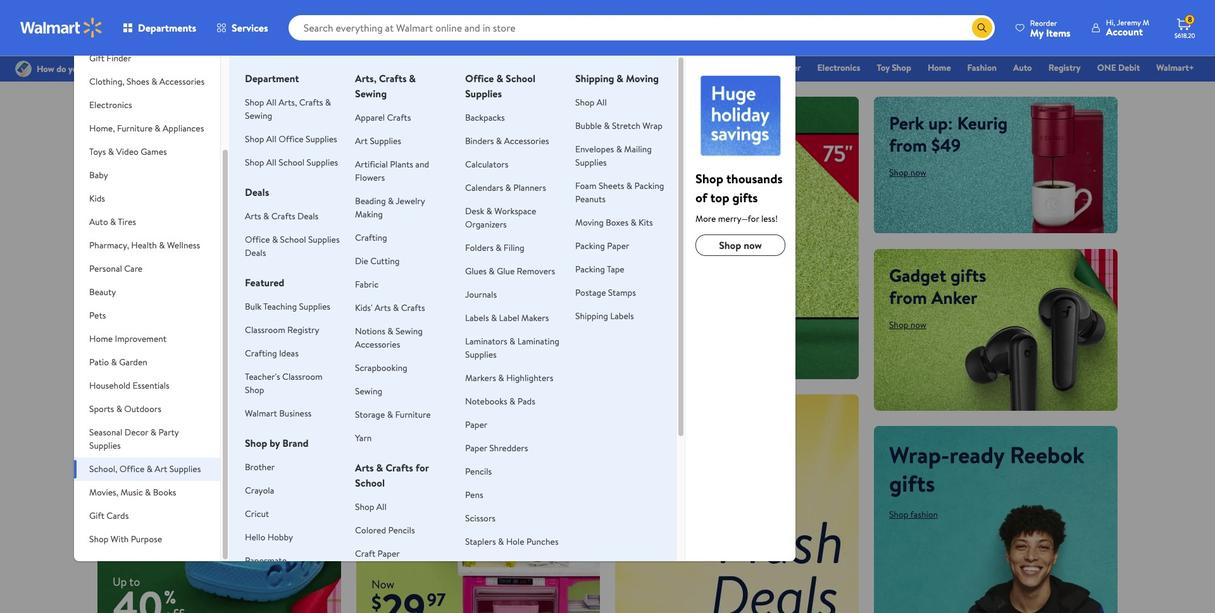 Task type: vqa. For each thing, say whether or not it's contained in the screenshot.
cricut
yes



Task type: describe. For each thing, give the bounding box(es) containing it.
walmart
[[245, 408, 277, 420]]

supplies inside envelopes & mailing supplies
[[575, 156, 607, 169]]

for inside arts & crafts for school
[[416, 461, 429, 475]]

highlighters
[[506, 372, 553, 385]]

shop down merry—for
[[719, 239, 741, 253]]

school,
[[89, 463, 117, 476]]

shop samsung link
[[436, 251, 491, 264]]

0 vertical spatial classroom
[[245, 324, 285, 337]]

accessories for notions & sewing accessories
[[355, 339, 400, 351]]

shop now link down merry—for
[[696, 235, 785, 256]]

1 horizontal spatial labels
[[610, 310, 634, 323]]

shipping labels link
[[575, 310, 634, 323]]

jewelry
[[396, 195, 425, 208]]

toys & video games button
[[74, 141, 220, 164]]

auto for auto
[[1013, 61, 1032, 74]]

now for perk up: keurig from $49
[[911, 166, 927, 179]]

purpose
[[131, 534, 162, 546]]

shop samsung
[[436, 251, 491, 264]]

gadget
[[889, 263, 946, 288]]

personal
[[89, 263, 122, 275]]

& left pads
[[510, 396, 515, 408]]

& inside pharmacy, health & wellness dropdown button
[[159, 239, 165, 252]]

organizers
[[465, 218, 507, 231]]

punches
[[527, 536, 559, 549]]

fabric
[[355, 278, 379, 291]]

shop now for perk up: keurig from $49
[[889, 166, 927, 179]]

shop now link for gadget gifts from anker
[[889, 319, 927, 331]]

postage stamps
[[575, 287, 636, 299]]

office inside office & school supplies deals
[[245, 234, 270, 246]]

& inside office & school supplies
[[496, 72, 503, 85]]

shop down perk
[[889, 166, 909, 179]]

sewing up storage
[[355, 385, 382, 398]]

school, office & art supplies image
[[696, 71, 785, 161]]

sports & outdoors
[[89, 403, 161, 416]]

up:
[[929, 111, 953, 135]]

select
[[113, 111, 161, 135]]

shoes
[[127, 75, 149, 88]]

to for up to
[[129, 575, 140, 591]]

packing inside foam sheets & packing peanuts
[[635, 180, 664, 192]]

yarn link
[[355, 432, 372, 445]]

it's a barbie world!
[[372, 409, 515, 433]]

shop now for it's a barbie world!
[[372, 442, 409, 455]]

& up bubble & stretch wrap
[[617, 72, 624, 85]]

one debit
[[1097, 61, 1140, 74]]

shop inside the teacher's classroom shop
[[245, 384, 264, 397]]

flowers
[[355, 172, 385, 184]]

shop inside shop all arts, crafts & sewing
[[245, 96, 264, 109]]

shop up bubble
[[575, 96, 595, 109]]

school for office & school supplies
[[506, 72, 535, 85]]

65%
[[691, 408, 732, 440]]

cricut link
[[245, 508, 269, 521]]

& inside notions & sewing accessories
[[387, 325, 393, 338]]

shop right toy
[[892, 61, 911, 74]]

wrap
[[643, 120, 663, 132]]

shop fashion link
[[889, 509, 938, 521]]

samsung
[[457, 251, 491, 264]]

backpacks
[[465, 111, 505, 124]]

making
[[355, 208, 383, 221]]

crafts right apparel
[[387, 111, 411, 124]]

shop now link for perk up: keurig from $49
[[889, 166, 927, 179]]

& left hole
[[498, 536, 504, 549]]

0 vertical spatial deals
[[245, 185, 269, 199]]

crafts inside arts & crafts for school
[[386, 461, 413, 475]]

journals
[[465, 289, 497, 301]]

paper down notebooks
[[465, 419, 487, 432]]

& inside sports & outdoors dropdown button
[[116, 403, 122, 416]]

electronics for electronics dropdown button
[[89, 99, 132, 111]]

now dollar 29.97 null group
[[356, 578, 446, 614]]

& inside desk & workspace organizers
[[486, 205, 492, 218]]

supplies up the "shop all school supplies" link
[[306, 133, 337, 146]]

shop all link for arts & crafts for school
[[355, 501, 387, 514]]

scrapbooking
[[355, 362, 407, 375]]

arts, inside the arts, crafts & sewing
[[355, 72, 377, 85]]

all
[[393, 251, 401, 264]]

1 horizontal spatial moving
[[626, 72, 659, 85]]

supplies inside office & school supplies deals
[[308, 234, 340, 246]]

art supplies
[[355, 135, 401, 147]]

shop all school supplies
[[245, 156, 338, 169]]

gift finder for gift finder dropdown button
[[89, 52, 131, 65]]

shop with purpose
[[89, 534, 162, 546]]

up to
[[113, 575, 140, 591]]

0 horizontal spatial labels
[[465, 312, 489, 325]]

notions & sewing accessories
[[355, 325, 423, 351]]

pharmacy, health & wellness
[[89, 239, 200, 252]]

shipping for shipping labels
[[575, 310, 608, 323]]

markers
[[465, 372, 496, 385]]

& inside auto & tires dropdown button
[[110, 216, 116, 228]]

craft paper link
[[355, 548, 400, 561]]

& left planners
[[505, 182, 511, 194]]

classroom inside the teacher's classroom shop
[[282, 371, 323, 384]]

grocery & essentials link
[[580, 61, 670, 75]]

shop inside the shop thousands of top gifts more merry—for less!
[[696, 170, 723, 187]]

decor
[[125, 427, 148, 439]]

gifts inside gadget gifts from anker
[[951, 263, 986, 288]]

seasonal decor & party supplies button
[[74, 422, 220, 458]]

christmas shop link
[[676, 61, 748, 75]]

%
[[164, 586, 176, 610]]

school, office & art supplies
[[89, 463, 201, 476]]

calendars
[[465, 182, 503, 194]]

hi,
[[1106, 17, 1115, 28]]

arts & crafts deals link
[[245, 210, 319, 223]]

crafts inside shop all arts, crafts & sewing
[[299, 96, 323, 109]]

1 horizontal spatial pencils
[[465, 466, 492, 478]]

paper shredders link
[[465, 442, 528, 455]]

essentials inside dropdown button
[[133, 380, 170, 392]]

supplies down apparel crafts at top
[[370, 135, 401, 147]]

tape link
[[465, 560, 483, 572]]

hello hobby
[[245, 532, 293, 544]]

office & school supplies
[[465, 72, 535, 101]]

arts for arts & crafts deals
[[245, 210, 261, 223]]

gift cards button
[[74, 505, 220, 528]]

search icon image
[[977, 23, 987, 33]]

1 horizontal spatial off
[[738, 408, 768, 440]]

supplies down shop all office supplies
[[307, 156, 338, 169]]

& left 'a'
[[387, 409, 393, 422]]

paper down "paper" link
[[465, 442, 487, 455]]

home for home improvement
[[89, 333, 113, 346]]

jeremy
[[1117, 17, 1141, 28]]

beauty
[[89, 286, 116, 299]]

gift finder button
[[74, 47, 220, 70]]

finder for gift finder link
[[776, 61, 801, 74]]

& left kits
[[631, 216, 637, 229]]

& inside clothing, shoes & accessories dropdown button
[[151, 75, 157, 88]]

clothing, shoes & accessories
[[89, 75, 205, 88]]

& inside office & school supplies deals
[[272, 234, 278, 246]]

crayola link
[[245, 485, 274, 497]]

& left label
[[491, 312, 497, 325]]

97
[[427, 588, 446, 613]]

8 $618.20
[[1175, 14, 1195, 40]]

kids
[[89, 192, 105, 205]]

gift for gift cards dropdown button
[[89, 510, 104, 523]]

crafting for crafting ideas
[[245, 347, 277, 360]]

shipping for shipping & moving
[[575, 72, 614, 85]]

office up the "shop all school supplies" link
[[279, 133, 304, 146]]

pharmacy,
[[89, 239, 129, 252]]

shop now down merry—for
[[719, 239, 762, 253]]

less!
[[761, 213, 778, 225]]

departments
[[138, 21, 196, 35]]

craft
[[355, 548, 375, 561]]

more
[[696, 213, 716, 225]]

office & school supplies deals
[[245, 234, 340, 260]]

moving boxes & kits link
[[575, 216, 653, 229]]

& right binders
[[496, 135, 502, 147]]

20%
[[113, 133, 145, 158]]

ready
[[950, 440, 1004, 471]]

all for arts & crafts for school
[[376, 501, 387, 514]]

accessories for clothing, shoes & accessories
[[159, 75, 205, 88]]

shop up colored
[[355, 501, 374, 514]]

now down merry—for
[[744, 239, 762, 253]]

fashion
[[910, 509, 938, 521]]

calendars & planners
[[465, 182, 546, 194]]

& inside toys & video games dropdown button
[[108, 146, 114, 158]]

to for up to 65% off
[[665, 408, 686, 440]]

wellness
[[167, 239, 200, 252]]

laminators & laminating supplies link
[[465, 335, 559, 361]]

up for up to 65% off
[[630, 408, 659, 440]]

staplers
[[465, 536, 496, 549]]

kids button
[[74, 187, 220, 211]]

artificial plants and flowers
[[355, 158, 429, 184]]

storage
[[355, 409, 385, 422]]

all down shop all office supplies 'link'
[[266, 156, 276, 169]]

department
[[245, 72, 299, 85]]

markers & highlighters link
[[465, 372, 553, 385]]

shop with purpose button
[[74, 528, 220, 552]]

& up notions & sewing accessories
[[393, 302, 399, 315]]

& right markers
[[498, 372, 504, 385]]

up to 65% off
[[630, 408, 768, 440]]

shop down it's
[[372, 442, 391, 455]]

crafts up notions & sewing accessories link
[[401, 302, 425, 315]]

& left glue
[[489, 265, 495, 278]]

reorder my items
[[1030, 17, 1071, 40]]

& inside shop all arts, crafts & sewing
[[325, 96, 331, 109]]

die cutting
[[355, 255, 400, 268]]

1 horizontal spatial art
[[355, 135, 368, 147]]

now for it's a barbie world!
[[393, 442, 409, 455]]

outdoors
[[124, 403, 161, 416]]

& up office & school supplies deals on the left top of page
[[263, 210, 269, 223]]

sheets
[[599, 180, 624, 192]]

to inside select lego® sets up to 20% off
[[279, 111, 296, 135]]

packing for packing paper
[[575, 240, 605, 253]]

bubble & stretch wrap link
[[575, 120, 663, 132]]

all up shop all school supplies
[[266, 133, 276, 146]]

& inside patio & garden dropdown button
[[111, 356, 117, 369]]

gift finder for gift finder link
[[758, 61, 801, 74]]



Task type: locate. For each thing, give the bounding box(es) containing it.
electronics for electronics link
[[817, 61, 860, 74]]

fast!
[[506, 175, 603, 246]]

shop all for arts & crafts for school
[[355, 501, 387, 514]]

shop left with
[[89, 534, 109, 546]]

art down apparel
[[355, 135, 368, 147]]

crafts up apparel crafts at top
[[379, 72, 407, 85]]

2 from from the top
[[889, 285, 927, 310]]

deals inside office & school supplies deals
[[245, 247, 266, 260]]

1 vertical spatial moving
[[575, 216, 604, 229]]

shop now
[[889, 166, 927, 179], [719, 239, 762, 253], [889, 319, 927, 331], [113, 328, 150, 341], [372, 442, 409, 455]]

& inside the arts, crafts & sewing
[[409, 72, 416, 85]]

0 vertical spatial furniture
[[117, 122, 153, 135]]

home for home
[[928, 61, 951, 74]]

registry up ideas
[[287, 324, 319, 337]]

glue
[[497, 265, 515, 278]]

baby button
[[74, 164, 220, 187]]

up for up to
[[113, 575, 127, 591]]

off inside select lego® sets up to 20% off
[[149, 133, 173, 158]]

shop now down gadget gifts from anker
[[889, 319, 927, 331]]

labels & label makers link
[[465, 312, 549, 325]]

supplies inside office & school supplies
[[465, 87, 502, 101]]

1 vertical spatial furniture
[[395, 409, 431, 422]]

& right sports on the bottom left of page
[[116, 403, 122, 416]]

2 horizontal spatial accessories
[[504, 135, 549, 147]]

classroom up crafting ideas link
[[245, 324, 285, 337]]

0 horizontal spatial arts,
[[279, 96, 297, 109]]

& right music at the left of page
[[145, 487, 151, 499]]

baby
[[89, 169, 108, 182]]

1 vertical spatial accessories
[[504, 135, 549, 147]]

gift up clothing,
[[89, 52, 104, 65]]

supplies right teaching
[[299, 301, 330, 313]]

& down label
[[510, 335, 515, 348]]

arts for arts & crafts for school
[[355, 461, 374, 475]]

binders & accessories link
[[465, 135, 549, 147]]

shop down teacher's
[[245, 384, 264, 397]]

glues
[[465, 265, 487, 278]]

now down gadget gifts from anker
[[911, 319, 927, 331]]

2 vertical spatial packing
[[575, 263, 605, 276]]

movies, music & books button
[[74, 482, 220, 505]]

accessories down gift finder dropdown button
[[159, 75, 205, 88]]

0 vertical spatial up
[[630, 408, 659, 440]]

merry—for
[[718, 213, 759, 225]]

for down barbie
[[416, 461, 429, 475]]

clothing,
[[89, 75, 124, 88]]

& down it's
[[376, 461, 383, 475]]

accessories up calculators link
[[504, 135, 549, 147]]

0 horizontal spatial art
[[155, 463, 167, 476]]

gifts inside wrap-ready reebok gifts
[[889, 468, 935, 500]]

envelopes & mailing supplies
[[575, 143, 652, 169]]

arts right kids'
[[375, 302, 391, 315]]

tape down the staplers
[[465, 560, 483, 572]]

crafting for 'crafting' link
[[355, 232, 387, 244]]

electronics inside dropdown button
[[89, 99, 132, 111]]

0 horizontal spatial shop all
[[355, 501, 387, 514]]

shop all link up bubble
[[575, 96, 607, 109]]

all for shipping & moving
[[597, 96, 607, 109]]

0 vertical spatial moving
[[626, 72, 659, 85]]

0 horizontal spatial finder
[[107, 52, 131, 65]]

notions & sewing accessories link
[[355, 325, 423, 351]]

shop all up colored
[[355, 501, 387, 514]]

0 horizontal spatial shop all link
[[355, 501, 387, 514]]

to inside group
[[129, 575, 140, 591]]

finder inside dropdown button
[[107, 52, 131, 65]]

pencils up pens link
[[465, 466, 492, 478]]

1 vertical spatial deals
[[297, 210, 319, 223]]

registry down items
[[1049, 61, 1081, 74]]

packing for packing tape
[[575, 263, 605, 276]]

art up the 'books'
[[155, 463, 167, 476]]

0 horizontal spatial tape
[[465, 560, 483, 572]]

0 vertical spatial art
[[355, 135, 368, 147]]

auto & tires
[[89, 216, 136, 228]]

envelopes & mailing supplies link
[[575, 143, 652, 169]]

& inside foam sheets & packing peanuts
[[627, 180, 632, 192]]

household
[[89, 380, 130, 392]]

cutting
[[370, 255, 400, 268]]

0 horizontal spatial to
[[129, 575, 140, 591]]

home,
[[89, 122, 115, 135]]

apparel
[[355, 111, 385, 124]]

0 vertical spatial home
[[928, 61, 951, 74]]

shop all link for shipping & moving
[[575, 96, 607, 109]]

gift inside dropdown button
[[89, 52, 104, 65]]

Search search field
[[288, 15, 995, 41]]

supplies down seasonal
[[89, 440, 121, 453]]

0 horizontal spatial moving
[[575, 216, 604, 229]]

mailing
[[624, 143, 652, 156]]

1 vertical spatial shop all link
[[355, 501, 387, 514]]

& left "party"
[[150, 427, 156, 439]]

postage
[[575, 287, 606, 299]]

teaching
[[263, 301, 297, 313]]

party
[[158, 427, 179, 439]]

classroom down ideas
[[282, 371, 323, 384]]

0 vertical spatial from
[[889, 133, 927, 158]]

top gifts going fast! shop all gifts
[[372, 125, 603, 264]]

0 vertical spatial auto
[[1013, 61, 1032, 74]]

1 horizontal spatial finder
[[776, 61, 801, 74]]

0 horizontal spatial home
[[89, 333, 113, 346]]

office up music at the left of page
[[120, 463, 145, 476]]

shop up "of"
[[696, 170, 723, 187]]

0 vertical spatial to
[[279, 111, 296, 135]]

supplies up backpacks link
[[465, 87, 502, 101]]

supplies inside laminators & laminating supplies
[[465, 349, 497, 361]]

1 horizontal spatial essentials
[[627, 61, 665, 74]]

now for crocs for your crew
[[134, 328, 150, 341]]

papermate
[[245, 555, 287, 568]]

makers
[[521, 312, 549, 325]]

1 horizontal spatial to
[[279, 111, 296, 135]]

services
[[232, 21, 268, 35]]

1 vertical spatial for
[[416, 461, 429, 475]]

moving boxes & kits
[[575, 216, 653, 229]]

gift
[[89, 52, 104, 65], [758, 61, 774, 74], [89, 510, 104, 523]]

die
[[355, 255, 368, 268]]

gift finder inside gift finder link
[[758, 61, 801, 74]]

0 horizontal spatial accessories
[[159, 75, 205, 88]]

arts, inside shop all arts, crafts & sewing
[[279, 96, 297, 109]]

shop now up arts & crafts for school
[[372, 442, 409, 455]]

& right patio on the bottom
[[111, 356, 117, 369]]

bulk
[[245, 301, 261, 313]]

pens link
[[465, 489, 483, 502]]

1 vertical spatial arts,
[[279, 96, 297, 109]]

shop left samsung at the top of the page
[[436, 251, 455, 264]]

up inside group
[[113, 575, 127, 591]]

crafts
[[379, 72, 407, 85], [299, 96, 323, 109], [387, 111, 411, 124], [271, 210, 295, 223], [401, 302, 425, 315], [386, 461, 413, 475]]

1 vertical spatial pencils
[[388, 525, 415, 537]]

plants
[[390, 158, 413, 171]]

all inside shop all arts, crafts & sewing
[[266, 96, 276, 109]]

accessories inside notions & sewing accessories
[[355, 339, 400, 351]]

& inside seasonal decor & party supplies
[[150, 427, 156, 439]]

sewing inside notions & sewing accessories
[[396, 325, 423, 338]]

stretch
[[612, 120, 640, 132]]

supplies left 'crafting' link
[[308, 234, 340, 246]]

gift cards
[[89, 510, 129, 523]]

0 vertical spatial off
[[149, 133, 173, 158]]

& inside the grocery & essentials link
[[619, 61, 625, 74]]

arts up office & school supplies deals link
[[245, 210, 261, 223]]

0 vertical spatial pencils
[[465, 466, 492, 478]]

items
[[1046, 26, 1071, 40]]

paper down boxes
[[607, 240, 629, 253]]

beauty button
[[74, 281, 220, 304]]

electronics down clothing,
[[89, 99, 132, 111]]

1 vertical spatial off
[[738, 408, 768, 440]]

gift inside dropdown button
[[89, 510, 104, 523]]

labels
[[610, 310, 634, 323], [465, 312, 489, 325]]

notions
[[355, 325, 385, 338]]

1 horizontal spatial electronics
[[817, 61, 860, 74]]

accessories
[[159, 75, 205, 88], [504, 135, 549, 147], [355, 339, 400, 351]]

1 vertical spatial shop all
[[355, 501, 387, 514]]

& up games at left
[[155, 122, 161, 135]]

0 vertical spatial registry
[[1049, 61, 1081, 74]]

all for department
[[266, 96, 276, 109]]

1 from from the top
[[889, 133, 927, 158]]

moving down peanuts
[[575, 216, 604, 229]]

essentials down walmart site-wide search box
[[627, 61, 665, 74]]

0 horizontal spatial furniture
[[117, 122, 153, 135]]

1 shipping from the top
[[575, 72, 614, 85]]

shop now link for crocs for your crew
[[113, 328, 150, 341]]

1 vertical spatial up
[[113, 575, 127, 591]]

& up organizers
[[486, 205, 492, 218]]

auto for auto & tires
[[89, 216, 108, 228]]

1 horizontal spatial up
[[630, 408, 659, 440]]

tape up stamps
[[607, 263, 625, 276]]

health
[[131, 239, 157, 252]]

gift finder inside gift finder dropdown button
[[89, 52, 131, 65]]

0 horizontal spatial crafting
[[245, 347, 277, 360]]

colored pencils
[[355, 525, 415, 537]]

1 vertical spatial electronics
[[89, 99, 132, 111]]

scrapbooking link
[[355, 362, 407, 375]]

beading & jewelry making link
[[355, 195, 425, 221]]

home inside "link"
[[928, 61, 951, 74]]

shop
[[722, 61, 742, 74], [892, 61, 911, 74], [245, 96, 264, 109], [575, 96, 595, 109], [245, 133, 264, 146], [245, 156, 264, 169], [889, 166, 909, 179], [696, 170, 723, 187], [719, 239, 741, 253], [372, 251, 391, 264], [436, 251, 455, 264], [889, 319, 909, 331], [113, 328, 132, 341], [245, 384, 264, 397], [245, 437, 267, 451], [372, 442, 391, 455], [355, 501, 374, 514], [889, 509, 909, 521], [89, 534, 109, 546]]

laminators
[[465, 335, 507, 348]]

& inside laminators & laminating supplies
[[510, 335, 515, 348]]

supplies inside dropdown button
[[169, 463, 201, 476]]

sewing down department
[[245, 109, 272, 122]]

0 horizontal spatial for
[[175, 287, 205, 319]]

from inside perk up: keurig from $49
[[889, 133, 927, 158]]

crafts up office & school supplies deals on the left top of page
[[271, 210, 295, 223]]

now for gadget gifts from anker
[[911, 319, 927, 331]]

school inside arts & crafts for school
[[355, 477, 385, 491]]

up to 40 percent off group
[[97, 575, 184, 614]]

0 horizontal spatial pencils
[[388, 525, 415, 537]]

0 vertical spatial crafting
[[355, 232, 387, 244]]

auto & tires button
[[74, 211, 220, 234]]

shop inside dropdown button
[[89, 534, 109, 546]]

shipping
[[575, 72, 614, 85], [575, 310, 608, 323]]

& up apparel crafts at top
[[409, 72, 416, 85]]

pencils
[[465, 466, 492, 478], [388, 525, 415, 537]]

account
[[1106, 25, 1143, 39]]

brother link
[[245, 461, 275, 474]]

folders
[[465, 242, 494, 254]]

shop now for gadget gifts from anker
[[889, 319, 927, 331]]

garden
[[119, 356, 147, 369]]

& inside beading & jewelry making
[[388, 195, 394, 208]]

office inside office & school supplies
[[465, 72, 494, 85]]

art inside dropdown button
[[155, 463, 167, 476]]

scissors link
[[465, 513, 496, 525]]

sewing inside shop all arts, crafts & sewing
[[245, 109, 272, 122]]

2 shipping from the top
[[575, 310, 608, 323]]

0 vertical spatial for
[[175, 287, 205, 319]]

school inside office & school supplies
[[506, 72, 535, 85]]

0 vertical spatial accessories
[[159, 75, 205, 88]]

walmart+ link
[[1151, 61, 1200, 75]]

1 vertical spatial tape
[[465, 560, 483, 572]]

staplers & hole punches link
[[465, 536, 559, 549]]

shop now link for it's a barbie world!
[[372, 442, 409, 455]]

1 vertical spatial shipping
[[575, 310, 608, 323]]

1 vertical spatial auto
[[89, 216, 108, 228]]

0 vertical spatial essentials
[[627, 61, 665, 74]]

0 horizontal spatial arts
[[245, 210, 261, 223]]

shop all for shipping & moving
[[575, 96, 607, 109]]

& inside arts & crafts for school
[[376, 461, 383, 475]]

accessories down notions
[[355, 339, 400, 351]]

1 horizontal spatial crafting
[[355, 232, 387, 244]]

1 horizontal spatial furniture
[[395, 409, 431, 422]]

gift for gift finder link
[[758, 61, 774, 74]]

going
[[372, 175, 494, 246]]

crew
[[259, 287, 307, 319]]

& left filing
[[496, 242, 502, 254]]

art supplies link
[[355, 135, 401, 147]]

removers
[[517, 265, 555, 278]]

1 horizontal spatial accessories
[[355, 339, 400, 351]]

all up colored pencils link
[[376, 501, 387, 514]]

shop down gadget
[[889, 319, 909, 331]]

1 vertical spatial registry
[[287, 324, 319, 337]]

1 horizontal spatial arts
[[355, 461, 374, 475]]

registry link
[[1043, 61, 1087, 75]]

deals up arts & crafts deals link
[[245, 185, 269, 199]]

8
[[1188, 14, 1192, 25]]

0 horizontal spatial essentials
[[133, 380, 170, 392]]

office & school supplies deals link
[[245, 234, 340, 260]]

1 horizontal spatial arts,
[[355, 72, 377, 85]]

& left mailing
[[616, 143, 622, 156]]

walmart business link
[[245, 408, 312, 420]]

1 vertical spatial arts
[[375, 302, 391, 315]]

packing up postage
[[575, 263, 605, 276]]

2 horizontal spatial arts
[[375, 302, 391, 315]]

shop down the up
[[245, 156, 264, 169]]

shop up patio & garden
[[113, 328, 132, 341]]

home inside dropdown button
[[89, 333, 113, 346]]

gift finder up clothing,
[[89, 52, 131, 65]]

1 vertical spatial packing
[[575, 240, 605, 253]]

& right health
[[159, 239, 165, 252]]

laminating
[[518, 335, 559, 348]]

sewing inside the arts, crafts & sewing
[[355, 87, 387, 101]]

shop now for crocs for your crew
[[113, 328, 150, 341]]

with
[[111, 534, 129, 546]]

shop right the christmas
[[722, 61, 742, 74]]

school for office & school supplies deals
[[280, 234, 306, 246]]

0 horizontal spatial up
[[113, 575, 127, 591]]

pencils right colored
[[388, 525, 415, 537]]

paper right the craft
[[378, 548, 400, 561]]

accessories inside dropdown button
[[159, 75, 205, 88]]

office inside dropdown button
[[120, 463, 145, 476]]

0 vertical spatial electronics
[[817, 61, 860, 74]]

essentials down patio & garden dropdown button
[[133, 380, 170, 392]]

for left the your
[[175, 287, 205, 319]]

from inside gadget gifts from anker
[[889, 285, 927, 310]]

staplers & hole punches
[[465, 536, 559, 549]]

stamps
[[608, 287, 636, 299]]

hello hobby link
[[245, 532, 293, 544]]

shop now down perk
[[889, 166, 927, 179]]

shop inside top gifts going fast! shop all gifts
[[372, 251, 391, 264]]

0 vertical spatial shipping
[[575, 72, 614, 85]]

crafts inside the arts, crafts & sewing
[[379, 72, 407, 85]]

patio
[[89, 356, 109, 369]]

finder for gift finder dropdown button
[[107, 52, 131, 65]]

0 vertical spatial shop all
[[575, 96, 607, 109]]

tires
[[118, 216, 136, 228]]

1 vertical spatial crafting
[[245, 347, 277, 360]]

2 vertical spatial to
[[129, 575, 140, 591]]

& inside envelopes & mailing supplies
[[616, 143, 622, 156]]

electronics left toy
[[817, 61, 860, 74]]

all up the up
[[266, 96, 276, 109]]

pets button
[[74, 304, 220, 328]]

0 horizontal spatial registry
[[287, 324, 319, 337]]

folders & filing
[[465, 242, 524, 254]]

school, office & art supplies button
[[74, 458, 220, 482]]

office down arts & crafts deals link
[[245, 234, 270, 246]]

shop up the up
[[245, 96, 264, 109]]

supplies down laminators
[[465, 349, 497, 361]]

& up shop all office supplies 'link'
[[325, 96, 331, 109]]

hole
[[506, 536, 524, 549]]

0 vertical spatial shop all link
[[575, 96, 607, 109]]

now
[[372, 578, 394, 593]]

and
[[415, 158, 429, 171]]

auto inside dropdown button
[[89, 216, 108, 228]]

0 vertical spatial arts,
[[355, 72, 377, 85]]

to left 65%
[[665, 408, 686, 440]]

& up backpacks link
[[496, 72, 503, 85]]

1 vertical spatial classroom
[[282, 371, 323, 384]]

care
[[124, 263, 143, 275]]

notebooks & pads
[[465, 396, 535, 408]]

& right bubble
[[604, 120, 610, 132]]

toy shop link
[[871, 61, 917, 75]]

1 horizontal spatial shop all link
[[575, 96, 607, 109]]

shop up shop all school supplies
[[245, 133, 264, 146]]

gifts inside the shop thousands of top gifts more merry—for less!
[[732, 189, 758, 206]]

gift finder
[[89, 52, 131, 65], [758, 61, 801, 74]]

0 horizontal spatial gift finder
[[89, 52, 131, 65]]

colored pencils link
[[355, 525, 415, 537]]

household essentials
[[89, 380, 170, 392]]

shop left by
[[245, 437, 267, 451]]

1 vertical spatial to
[[665, 408, 686, 440]]

& inside home, furniture & appliances dropdown button
[[155, 122, 161, 135]]

0 horizontal spatial electronics
[[89, 99, 132, 111]]

shop all link
[[575, 96, 607, 109], [355, 501, 387, 514]]

0 vertical spatial tape
[[607, 263, 625, 276]]

foam sheets & packing peanuts link
[[575, 180, 664, 206]]

0 vertical spatial packing
[[635, 180, 664, 192]]

walmart image
[[20, 18, 103, 38]]

& inside "movies, music & books" 'dropdown button'
[[145, 487, 151, 499]]

2 vertical spatial deals
[[245, 247, 266, 260]]

foam
[[575, 180, 597, 192]]

supplies down envelopes
[[575, 156, 607, 169]]

furniture inside dropdown button
[[117, 122, 153, 135]]

1 vertical spatial from
[[889, 285, 927, 310]]

school for shop all school supplies
[[279, 156, 305, 169]]

2 vertical spatial accessories
[[355, 339, 400, 351]]

crafting up teacher's
[[245, 347, 277, 360]]

0 horizontal spatial off
[[149, 133, 173, 158]]

labels down stamps
[[610, 310, 634, 323]]

seasonal decor & party supplies
[[89, 427, 179, 453]]

2 horizontal spatial to
[[665, 408, 686, 440]]

arts inside arts & crafts for school
[[355, 461, 374, 475]]

1 horizontal spatial shop all
[[575, 96, 607, 109]]

1 horizontal spatial for
[[416, 461, 429, 475]]

gift for gift finder dropdown button
[[89, 52, 104, 65]]

crafts up shop all office supplies
[[299, 96, 323, 109]]

1 horizontal spatial gift finder
[[758, 61, 801, 74]]

school inside office & school supplies deals
[[280, 234, 306, 246]]

1 horizontal spatial registry
[[1049, 61, 1081, 74]]

1 horizontal spatial home
[[928, 61, 951, 74]]

supplies inside seasonal decor & party supplies
[[89, 440, 121, 453]]

deals up office & school supplies deals link
[[297, 210, 319, 223]]

1 vertical spatial home
[[89, 333, 113, 346]]

1 vertical spatial essentials
[[133, 380, 170, 392]]

& inside school, office & art supplies dropdown button
[[147, 463, 153, 476]]

0 vertical spatial arts
[[245, 210, 261, 223]]

& down arts & crafts deals
[[272, 234, 278, 246]]

2 vertical spatial arts
[[355, 461, 374, 475]]

shop left fashion
[[889, 509, 909, 521]]

& right notions
[[387, 325, 393, 338]]

Walmart Site-Wide search field
[[288, 15, 995, 41]]

packing paper link
[[575, 240, 629, 253]]

& up "movies, music & books" 'dropdown button'
[[147, 463, 153, 476]]



